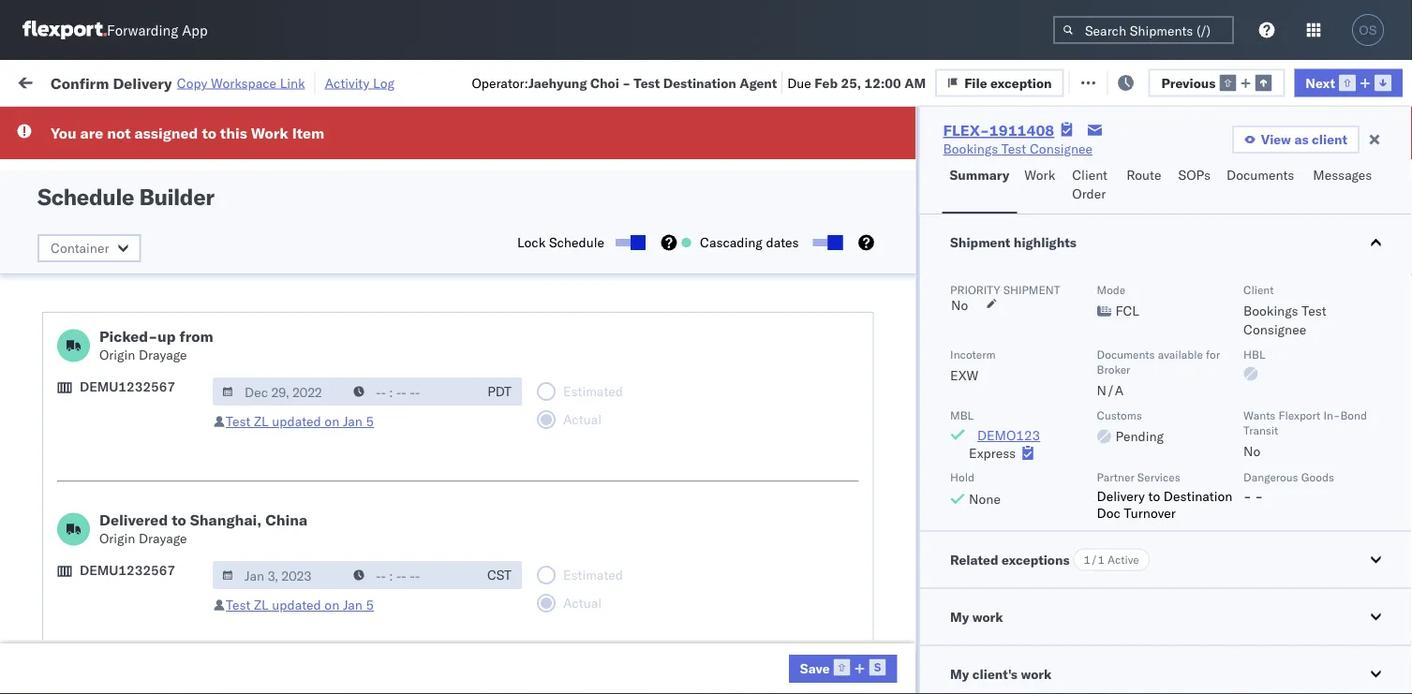 Task type: describe. For each thing, give the bounding box(es) containing it.
in-
[[1323, 408, 1340, 422]]

schedule for the schedule delivery appointment link associated with 3rd schedule delivery appointment button from the top
[[43, 508, 99, 525]]

related
[[950, 551, 998, 568]]

shanghai,
[[190, 511, 262, 529]]

view as client button
[[1232, 126, 1360, 154]]

10:44 for schedule pickup from amsterdam airport schiphol, haarlemmermeer, netherlands
[[302, 592, 338, 608]]

schedule builder
[[37, 183, 214, 211]]

lagerfeld for schedule delivery appointment
[[845, 551, 900, 567]]

4 schedule delivery appointment from the top
[[43, 550, 230, 566]]

4 schedule pickup from los angeles, ca link from the top
[[43, 416, 266, 453]]

of
[[124, 302, 136, 319]]

2 ocean from the top
[[573, 262, 612, 278]]

1 schedule pickup from los angeles, ca link from the top
[[43, 168, 266, 206]]

2 flex-2097290 from the top
[[1035, 592, 1132, 608]]

flex-2060357 for schedule pickup from los angeles, ca
[[1035, 633, 1132, 649]]

flxt00001977428a
[[1276, 138, 1405, 155]]

messages
[[1313, 167, 1372, 183]]

schedule for schedule pickup from amsterdam airport schiphol, haarlemmermeer, netherlands link
[[43, 581, 99, 598]]

from for 4th 'schedule pickup from los angeles, ca' link from the top of the page
[[146, 417, 173, 433]]

4 11:59 from the top
[[302, 509, 338, 526]]

from for the confirm pickup from los angeles, ca "link" associated with second confirm pickup from los angeles, ca button from the top
[[138, 252, 166, 268]]

4 bicu1234565, from the top
[[1154, 509, 1247, 525]]

1 -- from the top
[[1276, 344, 1293, 361]]

schedule for first schedule delivery appointment button from the top's the schedule delivery appointment link
[[43, 137, 99, 154]]

container button
[[37, 234, 141, 262]]

demu1232567 up in- on the right bottom
[[1250, 385, 1345, 402]]

demu1232567 down picked-
[[80, 379, 175, 395]]

to inside delivered to shanghai, china origin drayage
[[172, 511, 186, 529]]

from for fifth 'schedule pickup from los angeles, ca' link from the bottom of the page
[[146, 169, 173, 186]]

demu1232567 down wants flexport in-bond transit no
[[1250, 468, 1345, 484]]

confirm pickup from los angeles, ca for the confirm pickup from los angeles, ca "link" for 2nd confirm pickup from los angeles, ca button from the bottom
[[43, 210, 245, 246]]

2 ca from the top
[[43, 229, 61, 246]]

activity
[[325, 74, 370, 91]]

4 bicu1234565, demu1232567 from the top
[[1154, 509, 1345, 525]]

delivery down delivered
[[102, 550, 150, 566]]

feb for 9:00 am pst, feb 25, 2023
[[390, 303, 413, 320]]

10:44 for schedule delivery appointment
[[302, 551, 338, 567]]

view as client
[[1261, 131, 1347, 148]]

1 integration from the left
[[695, 303, 760, 320]]

batch action
[[1308, 73, 1389, 89]]

demo123 button
[[969, 427, 1048, 444]]

760 at risk
[[344, 73, 409, 89]]

delivered
[[99, 511, 168, 529]]

delivery up :
[[113, 73, 172, 92]]

mbl
[[950, 408, 973, 422]]

1 ocean from the top
[[573, 221, 612, 237]]

flex-1891264
[[1035, 179, 1132, 196]]

0 horizontal spatial 1911408
[[989, 121, 1054, 140]]

1 horizontal spatial exception
[[1119, 73, 1180, 89]]

schedule for the schedule delivery appointment link related to 4th schedule delivery appointment button from the top of the page
[[43, 550, 99, 566]]

5 for picked-up from
[[366, 413, 374, 430]]

0 vertical spatial on
[[458, 73, 473, 89]]

:
[[134, 116, 138, 130]]

pending
[[1115, 428, 1163, 445]]

1 schedule delivery appointment from the top
[[43, 137, 230, 154]]

shipment highlights button
[[920, 215, 1412, 271]]

9 resize handle column header from the left
[[1378, 145, 1401, 694]]

my work inside 'my work' button
[[950, 609, 1003, 625]]

am for upload proof of delivery
[[333, 303, 355, 320]]

drayage inside picked-up from origin drayage
[[139, 347, 187, 363]]

honeywell for 9:30 am pst, feb 24, 2023
[[817, 262, 879, 278]]

actions
[[1356, 153, 1395, 167]]

pickup up container button
[[94, 210, 135, 227]]

schedule pickup from amsterdam airport schiphol, haarlemmermeer, netherlands button
[[43, 581, 266, 635]]

mbl/mawb numbers
[[1276, 153, 1391, 167]]

ocean lcl for confirm pickup from los angeles, ca
[[573, 262, 638, 278]]

(0)
[[304, 73, 328, 89]]

import
[[158, 73, 200, 89]]

3 2, from the top
[[425, 468, 437, 484]]

blocked,
[[229, 116, 276, 130]]

id
[[1028, 153, 1040, 167]]

6 11:59 from the top
[[302, 674, 338, 691]]

doc
[[1096, 505, 1120, 521]]

2 -- from the top
[[1276, 427, 1293, 443]]

partner
[[1096, 470, 1134, 484]]

1 flex-1911466 from the top
[[1035, 386, 1132, 402]]

3 ocean from the top
[[573, 386, 612, 402]]

work button
[[1017, 158, 1065, 214]]

my work button
[[920, 589, 1412, 645]]

operator:
[[472, 74, 528, 91]]

this
[[220, 124, 247, 142]]

honeywell - test account down dates
[[695, 262, 850, 278]]

otter products, llc for schedule delivery appointment
[[817, 674, 935, 691]]

hbl
[[1243, 347, 1265, 361]]

1 ag from the left
[[879, 303, 897, 320]]

n/a
[[1096, 382, 1123, 399]]

los for fifth 'schedule pickup from los angeles, ca' link from the bottom of the page
[[177, 169, 198, 186]]

appointment for first schedule delivery appointment button from the top's the schedule delivery appointment link
[[153, 137, 230, 154]]

log
[[373, 74, 394, 91]]

1 horizontal spatial mode
[[1096, 283, 1125, 297]]

1 11:59 from the top
[[302, 386, 338, 402]]

workitem
[[21, 153, 70, 167]]

delivery down netherlands
[[102, 673, 150, 690]]

item
[[292, 124, 325, 142]]

appointment for fourth schedule delivery appointment button from the bottom's the schedule delivery appointment link
[[153, 467, 230, 484]]

9:30
[[302, 262, 330, 278]]

3 11:59 pm pst, mar 2, 2023 from the top
[[302, 468, 473, 484]]

mmm d, yyyy text field for shanghai,
[[213, 561, 346, 589]]

at
[[372, 73, 383, 89]]

Search Shipments (/) text field
[[1053, 16, 1234, 44]]

delivery inside 'upload proof of delivery' link
[[140, 302, 188, 319]]

wants
[[1243, 408, 1275, 422]]

mabltest12345 for schedule delivery appointment
[[1276, 674, 1382, 691]]

up
[[157, 327, 176, 346]]

1/1
[[1083, 553, 1104, 567]]

0 horizontal spatial file exception
[[964, 74, 1052, 91]]

5 for delivered to shanghai, china
[[366, 597, 374, 613]]

for inside 'documents available for broker n/a'
[[1206, 347, 1220, 361]]

not
[[107, 124, 131, 142]]

broker
[[1096, 362, 1130, 376]]

1 flex-2097290 from the top
[[1035, 551, 1132, 567]]

progress
[[292, 116, 339, 130]]

mar for fourth schedule delivery appointment button from the bottom's the schedule delivery appointment link
[[397, 468, 422, 484]]

upload proof of delivery link
[[43, 301, 188, 320]]

feb right due
[[815, 74, 838, 91]]

schiphol,
[[88, 600, 144, 617]]

lcl for schedule pickup from los angeles, ca
[[615, 633, 638, 649]]

pickup down picked-up from origin drayage
[[102, 417, 142, 433]]

netherlands
[[43, 619, 116, 635]]

available
[[1157, 347, 1203, 361]]

2 bicu1234565, from the top
[[1154, 426, 1247, 443]]

risk
[[387, 73, 409, 89]]

5 schedule delivery appointment button from the top
[[43, 672, 230, 693]]

updated for delivered to shanghai, china
[[272, 597, 321, 613]]

pickup up upload proof of delivery
[[94, 252, 135, 268]]

1 2097290 from the top
[[1075, 551, 1132, 567]]

schedule delivery appointment link for fourth schedule delivery appointment button from the bottom
[[43, 466, 230, 485]]

upload
[[43, 302, 86, 319]]

express
[[969, 445, 1015, 461]]

delivery inside "partner services delivery to destination doc turnover"
[[1096, 488, 1145, 504]]

hold
[[950, 470, 974, 484]]

mode inside button
[[573, 153, 602, 167]]

1 bicu1234565, from the top
[[1154, 385, 1247, 402]]

honeywell for 7:30 pm pst, feb 21, 2023
[[817, 138, 879, 155]]

3 flex-1911466 from the top
[[1035, 468, 1132, 484]]

airport
[[43, 600, 85, 617]]

1919147
[[1075, 344, 1132, 361]]

my client's work button
[[920, 646, 1412, 694]]

2 schedule pickup from los angeles, ca link from the top
[[43, 333, 266, 371]]

1/1 active
[[1083, 553, 1139, 567]]

3 schedule delivery appointment button from the top
[[43, 507, 230, 528]]

pickup down schiphol,
[[102, 623, 142, 639]]

24,
[[416, 262, 437, 278]]

test zl updated on jan 5 button for delivered to shanghai, china
[[226, 597, 374, 613]]

karl lagerfeld international b.v c/o bleckmann for schedule delivery appointment
[[817, 551, 1099, 567]]

save
[[800, 660, 830, 677]]

schedule for fifth 'schedule pickup from los angeles, ca' link from the bottom of the page
[[43, 169, 99, 186]]

by:
[[68, 115, 86, 131]]

client for client name
[[695, 153, 726, 167]]

2 ocean fcl from the top
[[573, 386, 639, 402]]

4 1911466 from the top
[[1075, 509, 1132, 526]]

2 2, from the top
[[425, 427, 437, 443]]

resize handle column header for deadline
[[476, 145, 499, 694]]

status : ready for work, blocked, in progress
[[101, 116, 339, 130]]

0 vertical spatial 25,
[[841, 74, 861, 91]]

0 vertical spatial confirm
[[51, 73, 109, 92]]

1 integration test account - on ag from the left
[[695, 303, 897, 320]]

from for second 'schedule pickup from los angeles, ca' link from the top of the page
[[146, 334, 173, 350]]

schedule delivery appointment link for 4th schedule delivery appointment button from the top of the page
[[43, 549, 230, 567]]

dangerous
[[1243, 470, 1298, 484]]

drayage inside delivered to shanghai, china origin drayage
[[139, 530, 187, 547]]

0 horizontal spatial no
[[951, 297, 968, 313]]

lagerfeld for schedule pickup from amsterdam airport schiphol, haarlemmermeer, netherlands
[[845, 592, 900, 608]]

os button
[[1347, 8, 1390, 52]]

flex id
[[1005, 153, 1040, 167]]

updated for picked-up from
[[272, 413, 321, 430]]

active
[[1107, 553, 1139, 567]]

products, for schedule delivery appointment
[[851, 674, 909, 691]]

los for 5th 'schedule pickup from los angeles, ca' link from the top of the page
[[177, 623, 198, 639]]

3 bicu1234565, demu1232567 from the top
[[1154, 468, 1345, 484]]

3 ocean fcl from the top
[[573, 427, 639, 443]]

0 horizontal spatial my work
[[19, 68, 102, 94]]

6 ocean from the top
[[573, 633, 612, 649]]

1 bicu1234565, demu1232567 from the top
[[1154, 385, 1345, 402]]

1 vertical spatial work
[[251, 124, 288, 142]]

client name button
[[686, 149, 789, 168]]

activity log
[[325, 74, 394, 91]]

proof
[[89, 302, 121, 319]]

0 vertical spatial to
[[202, 124, 216, 142]]

3 ca from the top
[[43, 270, 61, 287]]

builder
[[139, 183, 214, 211]]

karl for schedule pickup from amsterdam airport schiphol, haarlemmermeer, netherlands
[[817, 592, 841, 608]]

017482927423
[[1276, 303, 1374, 320]]

9:30 am pst, feb 24, 2023
[[302, 262, 473, 278]]

delivery down "status" at the top left of page
[[102, 137, 150, 154]]

760
[[344, 73, 368, 89]]

flex-1911408 link
[[943, 121, 1054, 140]]

work inside 'my work' button
[[972, 609, 1003, 625]]

mmm d, yyyy text field for from
[[213, 378, 346, 406]]

11:59 pm pst, mar 3, 2023 for schedule delivery appointment
[[302, 674, 473, 691]]

otter products - test account for schedule delivery appointment
[[695, 674, 875, 691]]

related exceptions
[[950, 551, 1069, 568]]

1 1911466 from the top
[[1075, 386, 1132, 402]]

origin inside delivered to shanghai, china origin drayage
[[99, 530, 135, 547]]

4 ca from the top
[[43, 353, 61, 369]]

2 bicu1234565, demu1232567 from the top
[[1154, 426, 1345, 443]]

4 schedule pickup from los angeles, ca button from the top
[[43, 622, 266, 661]]

0 horizontal spatial demo123
[[977, 427, 1040, 444]]

sops button
[[1171, 158, 1219, 214]]

air for 9:00 am pst, feb 25, 2023
[[573, 303, 590, 320]]

international for schedule pickup from amsterdam airport schiphol, haarlemmermeer, netherlands
[[904, 592, 980, 608]]

cascading dates
[[700, 234, 799, 251]]

products for schedule pickup from los angeles, ca
[[730, 633, 783, 649]]

0 horizontal spatial work
[[54, 68, 102, 94]]

mbl/mawb
[[1276, 153, 1342, 167]]

1 vertical spatial flex-1911408
[[1035, 221, 1132, 237]]

confirm for second confirm pickup from los angeles, ca button from the top
[[43, 252, 91, 268]]

cst
[[487, 567, 512, 583]]

pickup down picked-
[[102, 375, 142, 392]]

none
[[969, 491, 1000, 507]]

205
[[430, 73, 455, 89]]

Search Work text field
[[783, 67, 987, 95]]

0 vertical spatial flex-1911408
[[943, 121, 1054, 140]]

0 vertical spatial for
[[178, 116, 194, 130]]

2 integration test account - on ag from the left
[[817, 303, 1019, 320]]

1 ca from the top
[[43, 188, 61, 204]]

4 ocean fcl from the top
[[573, 468, 639, 484]]

5 schedule delivery appointment from the top
[[43, 673, 230, 690]]

1 vertical spatial 25,
[[416, 303, 437, 320]]

jan for picked-up from
[[343, 413, 363, 430]]

demu1232567 down dangerous goods - -
[[1250, 509, 1345, 525]]

incoterm
[[950, 347, 995, 361]]

picked-
[[99, 327, 157, 346]]

from for schedule pickup from amsterdam airport schiphol, haarlemmermeer, netherlands link
[[146, 581, 173, 598]]

0 vertical spatial my
[[19, 68, 49, 94]]

from inside picked-up from origin drayage
[[179, 327, 213, 346]]

07492792403
[[1276, 592, 1366, 608]]

choi
[[590, 74, 619, 91]]

4 11:59 pm pst, mar 2, 2023 from the top
[[302, 509, 473, 526]]

3 schedule delivery appointment from the top
[[43, 508, 230, 525]]

my for my client's work button
[[950, 666, 969, 682]]

0 horizontal spatial exception
[[991, 74, 1052, 91]]

2 ag from the left
[[1001, 303, 1019, 320]]

2 2097290 from the top
[[1075, 592, 1132, 608]]

4 flex-1911466 from the top
[[1035, 509, 1132, 526]]

5 11:59 from the top
[[302, 633, 338, 649]]

4 ocean from the top
[[573, 427, 612, 443]]

pickup inside schedule pickup from amsterdam airport schiphol, haarlemmermeer, netherlands
[[102, 581, 142, 598]]

1 ocean fcl from the top
[[573, 221, 639, 237]]

consignee button
[[808, 149, 976, 168]]

confirm pickup from los angeles, ca link for second confirm pickup from los angeles, ca button from the top
[[43, 251, 266, 288]]

lock
[[517, 234, 546, 251]]

container for container
[[51, 240, 109, 256]]

documents for documents
[[1227, 167, 1294, 183]]

destination inside "partner services delivery to destination doc turnover"
[[1163, 488, 1232, 504]]

2 schedule pickup from los angeles, ca button from the top
[[43, 374, 266, 414]]

5 ocean from the top
[[573, 468, 612, 484]]

1977428
[[1075, 138, 1132, 155]]

1 schedule pickup from los angeles, ca button from the top
[[43, 168, 266, 208]]

demu1232567 down sops button
[[1154, 220, 1250, 237]]

schedule pickup from los angeles, ca for 4th 'schedule pickup from los angeles, ca' link from the top of the page
[[43, 417, 253, 452]]

los for the confirm pickup from los angeles, ca "link" associated with second confirm pickup from los angeles, ca button from the top
[[169, 252, 190, 268]]

flex id button
[[995, 149, 1126, 168]]

schedule pickup from los angeles, ca for 5th 'schedule pickup from los angeles, ca' link from the top of the page
[[43, 623, 253, 658]]

los for 4th 'schedule pickup from los angeles, ca' link from the top of the page
[[177, 417, 198, 433]]

schedule delivery appointment link for 5th schedule delivery appointment button from the top
[[43, 672, 230, 691]]

lock schedule
[[517, 234, 604, 251]]

save button
[[789, 655, 897, 683]]

4 -- from the top
[[1276, 509, 1293, 526]]



Task type: vqa. For each thing, say whether or not it's contained in the screenshot.
Incoterms FOB
no



Task type: locate. For each thing, give the bounding box(es) containing it.
mode right snooze
[[573, 153, 602, 167]]

0 vertical spatial demo123
[[1276, 221, 1339, 237]]

4 schedule delivery appointment link from the top
[[43, 549, 230, 567]]

1 11:59 pm pst, mar 2, 2023 from the top
[[302, 386, 473, 402]]

my down related on the right of page
[[950, 609, 969, 625]]

delivery down the partner on the right bottom of page
[[1096, 488, 1145, 504]]

flex-1911466 down broker
[[1035, 386, 1132, 402]]

2 segu6076363 from the top
[[1154, 674, 1246, 690]]

2 10:44 from the top
[[302, 592, 338, 608]]

work up by:
[[54, 68, 102, 94]]

2 jan from the top
[[343, 597, 363, 613]]

bicu1234565, down services
[[1154, 509, 1247, 525]]

1 vertical spatial test zl updated on jan 5
[[226, 597, 374, 613]]

work
[[203, 73, 236, 89], [251, 124, 288, 142], [1025, 167, 1055, 183]]

schedule pickup from amsterdam airport schiphol, haarlemmermeer, netherlands
[[43, 581, 254, 635]]

1 horizontal spatial on
[[978, 303, 997, 320]]

from inside schedule pickup from amsterdam airport schiphol, haarlemmermeer, netherlands
[[146, 581, 173, 598]]

1 horizontal spatial destination
[[1163, 488, 1232, 504]]

confirm pickup from los angeles, ca button up of
[[43, 251, 266, 290]]

1 resize handle column header from the left
[[268, 145, 290, 694]]

1 vertical spatial documents
[[1096, 347, 1155, 361]]

delivery up schiphol,
[[102, 508, 150, 525]]

demo
[[748, 468, 783, 484]]

bicu1234565, down available
[[1154, 385, 1247, 402]]

from for third 'schedule pickup from los angeles, ca' link from the bottom
[[146, 375, 173, 392]]

-- : -- -- text field for delivered to shanghai, china
[[344, 561, 477, 589]]

7 ocean from the top
[[573, 674, 612, 691]]

resize handle column header for workitem
[[268, 145, 290, 694]]

5 schedule pickup from los angeles, ca link from the top
[[43, 622, 266, 659]]

no inside wants flexport in-bond transit no
[[1243, 443, 1260, 460]]

None checkbox
[[813, 239, 839, 246]]

2 horizontal spatial to
[[1148, 488, 1160, 504]]

otter products - test account for schedule pickup from los angeles, ca
[[695, 633, 875, 649]]

0 vertical spatial flex-2060357
[[1035, 633, 1132, 649]]

work,
[[197, 116, 226, 130]]

1 confirm pickup from los angeles, ca from the top
[[43, 210, 245, 246]]

flex-1911408 down order
[[1035, 221, 1132, 237]]

1 vertical spatial my work
[[950, 609, 1003, 625]]

3 bicu1234565, from the top
[[1154, 468, 1247, 484]]

karl lagerfeld international b.v c/o bleckmann down related on the right of page
[[817, 592, 1099, 608]]

0 vertical spatial llc
[[912, 633, 935, 649]]

feb down 9:30 am pst, feb 24, 2023
[[390, 303, 413, 320]]

0 horizontal spatial ag
[[879, 303, 897, 320]]

2 integration from the left
[[817, 303, 882, 320]]

3 1911466 from the top
[[1075, 468, 1132, 484]]

2 lcl from the top
[[615, 633, 638, 649]]

confirm up by:
[[51, 73, 109, 92]]

25,
[[841, 74, 861, 91], [416, 303, 437, 320]]

2 otter products, llc from the top
[[817, 674, 935, 691]]

5 appointment from the top
[[153, 673, 230, 690]]

flexport left the demo
[[695, 468, 744, 484]]

schedule delivery appointment link down delivered
[[43, 549, 230, 567]]

1 vertical spatial products,
[[851, 674, 909, 691]]

9:00 am pst, feb 25, 2023
[[302, 303, 473, 320]]

1 jan from the top
[[343, 413, 363, 430]]

my for 'my work' button
[[950, 609, 969, 625]]

-- : -- -- text field
[[344, 378, 477, 406], [344, 561, 477, 589]]

flex-1977428 button
[[1005, 134, 1136, 160], [1005, 134, 1136, 160]]

client for client order
[[1072, 167, 1108, 183]]

0 vertical spatial c/o
[[1007, 551, 1030, 567]]

1 vertical spatial container
[[51, 240, 109, 256]]

1911466 down the partner on the right bottom of page
[[1075, 509, 1132, 526]]

1 mmm d, yyyy text field from the top
[[213, 378, 346, 406]]

confirm pickup from los angeles, ca down 'workitem' button
[[43, 210, 245, 246]]

test zl updated on jan 5 button
[[226, 413, 374, 430], [226, 597, 374, 613]]

1911408 down order
[[1075, 221, 1132, 237]]

workitem button
[[11, 149, 272, 168]]

karl lagerfeld international b.v c/o bleckmann down none
[[817, 551, 1099, 567]]

2 lagerfeld from the top
[[845, 592, 900, 608]]

segu6076363 for schedule pickup from los angeles, ca
[[1154, 633, 1246, 649]]

1 vertical spatial lagerfeld
[[845, 592, 900, 608]]

flex-2060357 down 1/1
[[1035, 633, 1132, 649]]

10:44 am pst, mar 3, 2023 for schedule pickup from amsterdam airport schiphol, haarlemmermeer, netherlands
[[302, 592, 474, 608]]

wants flexport in-bond transit no
[[1243, 408, 1367, 460]]

1 zl from the top
[[254, 413, 269, 430]]

0 vertical spatial otter products - test account
[[695, 633, 875, 649]]

schedule pickup from los angeles, ca down 'workitem' button
[[43, 169, 253, 204]]

3 schedule pickup from los angeles, ca link from the top
[[43, 374, 266, 412]]

2 2060357 from the top
[[1075, 674, 1132, 691]]

schedule pickup from los angeles, ca button up delivered
[[43, 416, 266, 455]]

5 resize handle column header from the left
[[785, 145, 808, 694]]

0 vertical spatial work
[[203, 73, 236, 89]]

bookings test consignee link
[[943, 140, 1093, 158]]

1 origin from the top
[[99, 347, 135, 363]]

0 vertical spatial 2060357
[[1075, 633, 1132, 649]]

12:00
[[865, 74, 901, 91]]

schedule pickup from los angeles, ca for fifth 'schedule pickup from los angeles, ca' link from the bottom of the page
[[43, 169, 253, 204]]

pickup up schiphol,
[[102, 581, 142, 598]]

schedule pickup from los angeles, ca for third 'schedule pickup from los angeles, ca' link from the bottom
[[43, 375, 253, 410]]

2060357 down 'my work' button
[[1075, 674, 1132, 691]]

1 vertical spatial demo123
[[977, 427, 1040, 444]]

test inside 'client bookings test consignee incoterm exw'
[[1301, 303, 1326, 319]]

schedule delivery appointment
[[43, 137, 230, 154], [43, 467, 230, 484], [43, 508, 230, 525], [43, 550, 230, 566], [43, 673, 230, 690]]

25, down 24, on the top
[[416, 303, 437, 320]]

0 vertical spatial 1911408
[[989, 121, 1054, 140]]

2 vertical spatial my
[[950, 666, 969, 682]]

llc
[[912, 633, 935, 649], [912, 674, 935, 691]]

confirm pickup from los angeles, ca link up of
[[43, 251, 266, 288]]

mar for the schedule delivery appointment link related to 4th schedule delivery appointment button from the top of the page
[[398, 551, 423, 567]]

documents inside button
[[1227, 167, 1294, 183]]

mar for the schedule delivery appointment link associated with 3rd schedule delivery appointment button from the top
[[397, 509, 422, 526]]

pickup down 'workitem' button
[[102, 169, 142, 186]]

bicu1234565, up turnover
[[1154, 468, 1247, 484]]

0 vertical spatial 10:44
[[302, 551, 338, 567]]

work right client's
[[1020, 666, 1051, 682]]

agent
[[740, 74, 777, 91]]

on
[[856, 303, 875, 320], [978, 303, 997, 320]]

1 vertical spatial lcl
[[615, 633, 638, 649]]

1 drayage from the top
[[139, 347, 187, 363]]

flexport inside wants flexport in-bond transit no
[[1278, 408, 1320, 422]]

2 11:59 from the top
[[302, 427, 338, 443]]

pst,
[[357, 138, 386, 155], [358, 262, 387, 278], [358, 303, 387, 320], [365, 386, 394, 402], [365, 427, 394, 443], [365, 468, 394, 484], [365, 509, 394, 526], [366, 551, 395, 567], [366, 592, 395, 608], [365, 633, 394, 649], [365, 674, 394, 691]]

1 vertical spatial updated
[[272, 597, 321, 613]]

5 ca from the top
[[43, 394, 61, 410]]

1 horizontal spatial demo123
[[1276, 221, 1339, 237]]

ocean fcl
[[573, 221, 639, 237], [573, 386, 639, 402], [573, 427, 639, 443], [573, 468, 639, 484]]

2 ocean lcl from the top
[[573, 633, 638, 649]]

documents down view
[[1227, 167, 1294, 183]]

1 schedule delivery appointment button from the top
[[43, 136, 230, 157]]

no down priority
[[951, 297, 968, 313]]

from for 5th 'schedule pickup from los angeles, ca' link from the top of the page
[[146, 623, 173, 639]]

-- down dangerous goods - -
[[1276, 509, 1293, 526]]

haarlemmermeer,
[[148, 600, 254, 617]]

3 11:59 from the top
[[302, 468, 338, 484]]

0 vertical spatial products
[[730, 633, 783, 649]]

products for schedule delivery appointment
[[730, 674, 783, 691]]

client inside 'client bookings test consignee incoterm exw'
[[1243, 283, 1273, 297]]

to left the 'this'
[[202, 124, 216, 142]]

9:00
[[302, 303, 330, 320]]

no
[[951, 297, 968, 313], [1243, 443, 1260, 460]]

2 c/o from the top
[[1007, 592, 1030, 608]]

1 horizontal spatial file
[[1093, 73, 1116, 89]]

documents inside 'documents available for broker n/a'
[[1096, 347, 1155, 361]]

2 schedule delivery appointment button from the top
[[43, 466, 230, 487]]

0 vertical spatial confirm pickup from los angeles, ca
[[43, 210, 245, 246]]

goods
[[1301, 470, 1334, 484]]

1 -- : -- -- text field from the top
[[344, 378, 477, 406]]

work up client's
[[972, 609, 1003, 625]]

1 llc from the top
[[912, 633, 935, 649]]

1 horizontal spatial file exception
[[1093, 73, 1180, 89]]

origin down picked-
[[99, 347, 135, 363]]

otter products, llc for schedule pickup from los angeles, ca
[[817, 633, 935, 649]]

0 vertical spatial otter products, llc
[[817, 633, 935, 649]]

lcl for schedule delivery appointment
[[615, 674, 638, 691]]

operator: jaehyung choi - test destination agent
[[472, 74, 777, 91]]

numbers inside container numbers
[[1154, 161, 1201, 175]]

1 schedule pickup from los angeles, ca from the top
[[43, 169, 253, 204]]

llc for schedule pickup from los angeles, ca
[[912, 633, 935, 649]]

flex-2097290 button
[[1005, 546, 1136, 572], [1005, 546, 1136, 572], [1005, 587, 1136, 613], [1005, 587, 1136, 613]]

schedule delivery appointment up delivered
[[43, 467, 230, 484]]

1 vertical spatial to
[[1148, 488, 1160, 504]]

bicu1234565, up services
[[1154, 426, 1247, 443]]

container numbers button
[[1145, 141, 1248, 175]]

flex-1911466 down customs
[[1035, 427, 1132, 443]]

schedule pickup from los angeles, ca link down of
[[43, 333, 266, 371]]

resize handle column header for container numbers
[[1244, 145, 1267, 694]]

1 products, from the top
[[851, 633, 909, 649]]

3 -- from the top
[[1276, 468, 1293, 484]]

flex-2097290 down the 'doc'
[[1035, 551, 1132, 567]]

0 horizontal spatial documents
[[1096, 347, 1155, 361]]

0 vertical spatial mmm d, yyyy text field
[[213, 378, 346, 406]]

integration test account - on ag down dates
[[695, 303, 897, 320]]

1 vertical spatial destination
[[1163, 488, 1232, 504]]

schedule pickup from los angeles, ca link down 'workitem' button
[[43, 168, 266, 206]]

0 vertical spatial container
[[1154, 146, 1205, 160]]

test zl updated on jan 5 for picked-up from
[[226, 413, 374, 430]]

2 schedule delivery appointment link from the top
[[43, 466, 230, 485]]

schedule for third 'schedule pickup from los angeles, ca' link from the bottom
[[43, 375, 99, 392]]

flex-1919147 button
[[1005, 340, 1136, 366], [1005, 340, 1136, 366]]

test123
[[1276, 179, 1331, 196]]

1 ocean lcl from the top
[[573, 262, 638, 278]]

bleckmann for schedule pickup from amsterdam airport schiphol, haarlemmermeer, netherlands
[[1033, 592, 1099, 608]]

mabltest12345 for schedule pickup from los angeles, ca
[[1276, 633, 1382, 649]]

0 vertical spatial lcl
[[615, 262, 638, 278]]

1 horizontal spatial container
[[1154, 146, 1205, 160]]

client inside client name button
[[695, 153, 726, 167]]

-- : -- -- text field for picked-up from
[[344, 378, 477, 406]]

flex-2060357 button
[[1005, 628, 1136, 655], [1005, 628, 1136, 655], [1005, 670, 1136, 694], [1005, 670, 1136, 694]]

1 vertical spatial c/o
[[1007, 592, 1030, 608]]

schedule delivery appointment link for first schedule delivery appointment button from the top
[[43, 136, 230, 155]]

delivery up delivered
[[102, 467, 150, 484]]

1 appointment from the top
[[153, 137, 230, 154]]

schedule pickup from los angeles, ca down of
[[43, 334, 253, 369]]

schedule delivery appointment button down schedule pickup from amsterdam airport schiphol, haarlemmermeer, netherlands
[[43, 672, 230, 693]]

6 ca from the top
[[43, 435, 61, 452]]

appointment for the schedule delivery appointment link related to 4th schedule delivery appointment button from the top of the page
[[153, 550, 230, 566]]

2 vertical spatial lcl
[[615, 674, 638, 691]]

0 horizontal spatial destination
[[663, 74, 736, 91]]

mmm d, yyyy text field down 9:00 at the top left
[[213, 378, 346, 406]]

bicu1234565, demu1232567 up wants at the right bottom of the page
[[1154, 385, 1345, 402]]

schedule delivery appointment down schedule pickup from amsterdam airport schiphol, haarlemmermeer, netherlands
[[43, 673, 230, 690]]

2 horizontal spatial work
[[1025, 167, 1055, 183]]

4 2, from the top
[[425, 509, 437, 526]]

products, for schedule pickup from los angeles, ca
[[851, 633, 909, 649]]

1 horizontal spatial work
[[251, 124, 288, 142]]

demu1232567 down in- on the right bottom
[[1250, 426, 1345, 443]]

test zl updated on jan 5 button for picked-up from
[[226, 413, 374, 430]]

1 b.v from the top
[[983, 551, 1004, 567]]

documents for documents available for broker n/a
[[1096, 347, 1155, 361]]

for left work,
[[178, 116, 194, 130]]

1 vertical spatial 1911408
[[1075, 221, 1132, 237]]

flexport
[[1278, 408, 1320, 422], [695, 468, 744, 484]]

los for third 'schedule pickup from los angeles, ca' link from the bottom
[[177, 375, 198, 392]]

delivery
[[113, 73, 172, 92], [102, 137, 150, 154], [140, 302, 188, 319], [102, 467, 150, 484], [1096, 488, 1145, 504], [102, 508, 150, 525], [102, 550, 150, 566], [102, 673, 150, 690]]

ocean lcl for schedule delivery appointment
[[573, 674, 638, 691]]

file exception button
[[1064, 67, 1193, 95], [1064, 67, 1193, 95], [935, 69, 1064, 97], [935, 69, 1064, 97]]

1 updated from the top
[[272, 413, 321, 430]]

otter products, llc
[[817, 633, 935, 649], [817, 674, 935, 691]]

resize handle column header for consignee
[[973, 145, 995, 694]]

integration
[[695, 303, 760, 320], [817, 303, 882, 320]]

client left name
[[695, 153, 726, 167]]

2 products from the top
[[730, 674, 783, 691]]

schedule for 4th 'schedule pickup from los angeles, ca' link from the top of the page
[[43, 417, 99, 433]]

0 vertical spatial origin
[[99, 347, 135, 363]]

1 vertical spatial 11:59 pm pst, mar 3, 2023
[[302, 674, 473, 691]]

1 on from the left
[[856, 303, 875, 320]]

international down none
[[904, 551, 980, 567]]

confirm up container button
[[43, 210, 91, 227]]

1 vertical spatial confirm pickup from los angeles, ca button
[[43, 251, 266, 290]]

flex-2060357 for schedule delivery appointment
[[1035, 674, 1132, 691]]

schedule pickup from amsterdam airport schiphol, haarlemmermeer, netherlands link
[[43, 581, 266, 635]]

0 vertical spatial -- : -- -- text field
[[344, 378, 477, 406]]

work inside my client's work button
[[1020, 666, 1051, 682]]

resize handle column header for client name
[[785, 145, 808, 694]]

work inside button
[[203, 73, 236, 89]]

11:59 pm pst, mar 3, 2023
[[302, 633, 473, 649], [302, 674, 473, 691]]

summary
[[950, 167, 1010, 183]]

1 vertical spatial 5
[[366, 597, 374, 613]]

2 11:59 pm pst, mar 2, 2023 from the top
[[302, 427, 473, 443]]

ready
[[142, 116, 176, 130]]

mbl/mawb numbers button
[[1267, 149, 1412, 168]]

client
[[695, 153, 726, 167], [1072, 167, 1108, 183], [1243, 283, 1273, 297]]

10:44 am pst, mar 3, 2023 for schedule delivery appointment
[[302, 551, 474, 567]]

2 confirm pickup from los angeles, ca button from the top
[[43, 251, 266, 290]]

1 horizontal spatial ag
[[1001, 303, 1019, 320]]

2 schedule delivery appointment from the top
[[43, 467, 230, 484]]

segu6076363 for schedule delivery appointment
[[1154, 674, 1246, 690]]

schedule pickup from los angeles, ca button down schiphol,
[[43, 622, 266, 661]]

from for the confirm pickup from los angeles, ca "link" for 2nd confirm pickup from los angeles, ca button from the bottom
[[138, 210, 166, 227]]

karl
[[817, 551, 841, 567], [817, 592, 841, 608]]

1 vertical spatial flex-2097290
[[1035, 592, 1132, 608]]

origin inside picked-up from origin drayage
[[99, 347, 135, 363]]

1 horizontal spatial for
[[1206, 347, 1220, 361]]

1 vertical spatial jan
[[343, 597, 363, 613]]

1 vertical spatial confirm
[[43, 210, 91, 227]]

0 horizontal spatial client
[[695, 153, 726, 167]]

1 vertical spatial no
[[1243, 443, 1260, 460]]

fcl
[[615, 221, 639, 237], [1115, 303, 1139, 319], [615, 386, 639, 402], [615, 427, 639, 443], [615, 468, 639, 484]]

1 vertical spatial b.v
[[983, 592, 1004, 608]]

honeywell - test account up priority
[[817, 262, 972, 278]]

1 5 from the top
[[366, 413, 374, 430]]

2 1911466 from the top
[[1075, 427, 1132, 443]]

bicu1234565, demu1232567 down dangerous
[[1154, 509, 1345, 525]]

work inside "button"
[[1025, 167, 1055, 183]]

1911466 up customs
[[1075, 386, 1132, 402]]

messages button
[[1306, 158, 1382, 214]]

flex-1911408 button
[[1005, 216, 1136, 242], [1005, 216, 1136, 242]]

None checkbox
[[616, 239, 642, 246]]

karl lagerfeld international b.v c/o bleckmann for schedule pickup from amsterdam airport schiphol, haarlemmermeer, netherlands
[[817, 592, 1099, 608]]

los for the confirm pickup from los angeles, ca "link" for 2nd confirm pickup from los angeles, ca button from the bottom
[[169, 210, 190, 227]]

-- right hbl
[[1276, 344, 1293, 361]]

0 vertical spatial 2097290
[[1075, 551, 1132, 567]]

schedule pickup from los angeles, ca button down 'workitem' button
[[43, 168, 266, 208]]

2060357 down 1/1 active
[[1075, 633, 1132, 649]]

resize handle column header for flex id
[[1123, 145, 1145, 694]]

schedule pickup from los angeles, ca down schiphol,
[[43, 623, 253, 658]]

am for schedule pickup from amsterdam airport schiphol, haarlemmermeer, netherlands
[[342, 592, 363, 608]]

ag
[[879, 303, 897, 320], [1001, 303, 1019, 320]]

file down search shipments (/) text field
[[1093, 73, 1116, 89]]

1 segu6076363 from the top
[[1154, 633, 1246, 649]]

1 vertical spatial flex-2060357
[[1035, 674, 1132, 691]]

file exception down search shipments (/) text field
[[1093, 73, 1180, 89]]

schedule delivery appointment button down delivered
[[43, 549, 230, 569]]

delivered to shanghai, china origin drayage
[[99, 511, 308, 547]]

file up flex-1911408 link
[[964, 74, 987, 91]]

resize handle column header for mode
[[663, 145, 686, 694]]

3 lcl from the top
[[615, 674, 638, 691]]

2097290 down 1/1 active
[[1075, 592, 1132, 608]]

flex-1919147
[[1035, 344, 1132, 361]]

1 horizontal spatial flexport
[[1278, 408, 1320, 422]]

confirm up 'upload'
[[43, 252, 91, 268]]

bleckmann for schedule delivery appointment
[[1033, 551, 1099, 567]]

lagerfeld
[[845, 551, 900, 567], [845, 592, 900, 608]]

2 otter products - test account from the top
[[695, 674, 875, 691]]

client bookings test consignee incoterm exw
[[950, 283, 1326, 384]]

0 vertical spatial mode
[[573, 153, 602, 167]]

mar for schedule pickup from amsterdam airport schiphol, haarlemmermeer, netherlands link
[[398, 592, 423, 608]]

feb for 9:30 am pst, feb 24, 2023
[[390, 262, 413, 278]]

dates
[[766, 234, 799, 251]]

1 vertical spatial products
[[730, 674, 783, 691]]

2 11:59 pm pst, mar 3, 2023 from the top
[[302, 674, 473, 691]]

2 llc from the top
[[912, 674, 935, 691]]

11:59
[[302, 386, 338, 402], [302, 427, 338, 443], [302, 468, 338, 484], [302, 509, 338, 526], [302, 633, 338, 649], [302, 674, 338, 691]]

-- left goods
[[1276, 468, 1293, 484]]

3 schedule pickup from los angeles, ca from the top
[[43, 375, 253, 410]]

1 vertical spatial otter products - test account
[[695, 674, 875, 691]]

2 vertical spatial work
[[1020, 666, 1051, 682]]

flex-1911466 up 1/1
[[1035, 509, 1132, 526]]

schedule delivery appointment link for 3rd schedule delivery appointment button from the top
[[43, 507, 230, 526]]

2 5 from the top
[[366, 597, 374, 613]]

honeywell - test account for 9:30 am pst, feb 24, 2023
[[817, 262, 972, 278]]

1 horizontal spatial to
[[202, 124, 216, 142]]

c/o for schedule pickup from amsterdam airport schiphol, haarlemmermeer, netherlands
[[1007, 592, 1030, 608]]

2 vertical spatial ocean lcl
[[573, 674, 638, 691]]

7 ca from the top
[[43, 641, 61, 658]]

documents button
[[1219, 158, 1306, 214]]

bleckmann left "active"
[[1033, 551, 1099, 567]]

MMM D, YYYY text field
[[213, 378, 346, 406], [213, 561, 346, 589]]

to inside "partner services delivery to destination doc turnover"
[[1148, 488, 1160, 504]]

consignee inside button
[[817, 153, 871, 167]]

schedule delivery appointment up schedule pickup from amsterdam airport schiphol, haarlemmermeer, netherlands
[[43, 508, 230, 525]]

1 horizontal spatial my work
[[950, 609, 1003, 625]]

client up hbl
[[1243, 283, 1273, 297]]

2 horizontal spatial client
[[1243, 283, 1273, 297]]

1 horizontal spatial no
[[1243, 443, 1260, 460]]

c/o for schedule delivery appointment
[[1007, 551, 1030, 567]]

app
[[182, 21, 208, 39]]

lcl for confirm pickup from los angeles, ca
[[615, 262, 638, 278]]

jan for delivered to shanghai, china
[[343, 597, 363, 613]]

demu1232567 up schiphol,
[[80, 562, 175, 579]]

documents
[[1227, 167, 1294, 183], [1096, 347, 1155, 361]]

1 10:44 am pst, mar 3, 2023 from the top
[[302, 551, 474, 567]]

karl for schedule delivery appointment
[[817, 551, 841, 567]]

consignee inside 'client bookings test consignee incoterm exw'
[[1243, 321, 1306, 338]]

flex-1911466 up the 'doc'
[[1035, 468, 1132, 484]]

container for container numbers
[[1154, 146, 1205, 160]]

0 vertical spatial confirm pickup from los angeles, ca link
[[43, 209, 266, 247]]

2 confirm pickup from los angeles, ca link from the top
[[43, 251, 266, 288]]

zl for shanghai,
[[254, 597, 269, 613]]

schedule for 5th 'schedule pickup from los angeles, ca' link from the top of the page
[[43, 623, 99, 639]]

0 vertical spatial test zl updated on jan 5
[[226, 413, 374, 430]]

cascading
[[700, 234, 763, 251]]

mar for 4th 'schedule pickup from los angeles, ca' link from the top of the page
[[397, 427, 422, 443]]

25, left '12:00'
[[841, 74, 861, 91]]

1 horizontal spatial documents
[[1227, 167, 1294, 183]]

1 confirm pickup from los angeles, ca button from the top
[[43, 209, 266, 249]]

schedule delivery appointment button down :
[[43, 136, 230, 157]]

1911466 up the 'doc'
[[1075, 468, 1132, 484]]

3 ocean lcl from the top
[[573, 674, 638, 691]]

otter
[[695, 633, 726, 649], [817, 633, 848, 649], [695, 674, 726, 691], [817, 674, 848, 691]]

-- : -- -- text field left cst
[[344, 561, 477, 589]]

message
[[251, 73, 304, 89]]

0 horizontal spatial on
[[856, 303, 875, 320]]

client inside client order button
[[1072, 167, 1108, 183]]

1 vertical spatial 2097290
[[1075, 592, 1132, 608]]

forwarding app
[[107, 21, 208, 39]]

1 horizontal spatial client
[[1072, 167, 1108, 183]]

schedule for fourth schedule delivery appointment button from the bottom's the schedule delivery appointment link
[[43, 467, 99, 484]]

numbers for mbl/mawb numbers
[[1344, 153, 1391, 167]]

zl for from
[[254, 413, 269, 430]]

1 test zl updated on jan 5 from the top
[[226, 413, 374, 430]]

feb down snoozed
[[389, 138, 412, 155]]

2060357 for schedule delivery appointment
[[1075, 674, 1132, 691]]

pdt
[[487, 383, 512, 400]]

flexport. image
[[22, 21, 107, 39]]

los for second 'schedule pickup from los angeles, ca' link from the top of the page
[[177, 334, 198, 350]]

0 horizontal spatial integration
[[695, 303, 760, 320]]

products, right 'save'
[[851, 674, 909, 691]]

container up 'upload'
[[51, 240, 109, 256]]

sops
[[1178, 167, 1211, 183]]

assigned
[[134, 124, 198, 142]]

status
[[101, 116, 134, 130]]

view
[[1261, 131, 1291, 148]]

1 vertical spatial -- : -- -- text field
[[344, 561, 477, 589]]

am for schedule delivery appointment
[[342, 551, 363, 567]]

mar for third 'schedule pickup from los angeles, ca' link from the bottom
[[397, 386, 422, 402]]

flex-
[[943, 121, 989, 140], [1035, 138, 1075, 155], [1035, 179, 1075, 196], [1035, 221, 1075, 237], [1035, 303, 1075, 320], [1035, 344, 1075, 361], [1035, 386, 1075, 402], [1035, 427, 1075, 443], [1035, 468, 1075, 484], [1035, 509, 1075, 526], [1035, 551, 1075, 567], [1035, 592, 1075, 608], [1035, 633, 1075, 649], [1035, 674, 1075, 691]]

due
[[787, 74, 811, 91]]

1 2, from the top
[[425, 386, 437, 402]]

c/o down related exceptions
[[1007, 592, 1030, 608]]

resize handle column header
[[268, 145, 290, 694], [476, 145, 499, 694], [542, 145, 564, 694], [663, 145, 686, 694], [785, 145, 808, 694], [973, 145, 995, 694], [1123, 145, 1145, 694], [1244, 145, 1267, 694], [1378, 145, 1401, 694]]

schedule pickup from los angeles, ca up delivered
[[43, 417, 253, 452]]

1 test zl updated on jan 5 button from the top
[[226, 413, 374, 430]]

0 vertical spatial my work
[[19, 68, 102, 94]]

batch action button
[[1279, 67, 1401, 95]]

3 resize handle column header from the left
[[542, 145, 564, 694]]

0 horizontal spatial to
[[172, 511, 186, 529]]

1 karl from the top
[[817, 551, 841, 567]]

11:59 pm pst, mar 3, 2023 for schedule pickup from los angeles, ca
[[302, 633, 473, 649]]

air for 10:44 am pst, mar 3, 2023
[[573, 592, 590, 608]]

file
[[1093, 73, 1116, 89], [964, 74, 987, 91]]

ocean lcl for schedule pickup from los angeles, ca
[[573, 633, 638, 649]]

0 vertical spatial no
[[951, 297, 968, 313]]

to up turnover
[[1148, 488, 1160, 504]]

0 horizontal spatial flexport
[[695, 468, 744, 484]]

karl lagerfeld international b.v c/o bleckmann
[[817, 551, 1099, 567], [817, 592, 1099, 608]]

1891264
[[1075, 179, 1132, 196]]

-- up dangerous
[[1276, 427, 1293, 443]]

b.v for schedule delivery appointment
[[983, 551, 1004, 567]]

maeu1234567
[[1154, 138, 1249, 154]]

to right delivered
[[172, 511, 186, 529]]

mode up 2150210
[[1096, 283, 1125, 297]]

my work
[[19, 68, 102, 94], [950, 609, 1003, 625]]

1 vertical spatial test zl updated on jan 5 button
[[226, 597, 374, 613]]

on for picked-up from
[[325, 413, 339, 430]]

0 vertical spatial 11:59 pm pst, mar 3, 2023
[[302, 633, 473, 649]]

integration test account - on ag down priority
[[817, 303, 1019, 320]]

0 vertical spatial updated
[[272, 413, 321, 430]]

schedule delivery appointment button
[[43, 136, 230, 157], [43, 466, 230, 487], [43, 507, 230, 528], [43, 549, 230, 569], [43, 672, 230, 693]]

1 vertical spatial my
[[950, 609, 969, 625]]

0 horizontal spatial file
[[964, 74, 987, 91]]

0 vertical spatial karl lagerfeld international b.v c/o bleckmann
[[817, 551, 1099, 567]]

0 vertical spatial destination
[[663, 74, 736, 91]]

action
[[1348, 73, 1389, 89]]

documents up broker
[[1096, 347, 1155, 361]]

schedule inside schedule pickup from amsterdam airport schiphol, haarlemmermeer, netherlands
[[43, 581, 99, 598]]

bookings inside 'client bookings test consignee incoterm exw'
[[1243, 303, 1298, 319]]

3 schedule pickup from los angeles, ca button from the top
[[43, 416, 266, 455]]

2 schedule pickup from los angeles, ca from the top
[[43, 334, 253, 369]]

8 resize handle column header from the left
[[1244, 145, 1267, 694]]

2097290 down the 'doc'
[[1075, 551, 1132, 567]]

0 vertical spatial products,
[[851, 633, 909, 649]]

2 on from the left
[[978, 303, 997, 320]]

4 schedule delivery appointment button from the top
[[43, 549, 230, 569]]

upload proof of delivery button
[[43, 301, 188, 322]]

2 international from the top
[[904, 592, 980, 608]]

os
[[1359, 23, 1377, 37]]

2 confirm pickup from los angeles, ca from the top
[[43, 252, 245, 287]]

0 horizontal spatial numbers
[[1154, 161, 1201, 175]]

b.v down related exceptions
[[983, 592, 1004, 608]]

forwarding app link
[[22, 21, 208, 39]]

confirm pickup from los angeles, ca link
[[43, 209, 266, 247], [43, 251, 266, 288]]

pickup down upload proof of delivery button
[[102, 334, 142, 350]]

2 appointment from the top
[[153, 467, 230, 484]]

2 flex-1911466 from the top
[[1035, 427, 1132, 443]]

origin down delivered
[[99, 530, 135, 547]]

7 resize handle column header from the left
[[1123, 145, 1145, 694]]

1 vertical spatial confirm pickup from los angeles, ca
[[43, 252, 245, 287]]

1 vertical spatial confirm pickup from los angeles, ca link
[[43, 251, 266, 288]]

confirm pickup from los angeles, ca link for 2nd confirm pickup from los angeles, ca button from the bottom
[[43, 209, 266, 247]]

1 vertical spatial origin
[[99, 530, 135, 547]]

next
[[1306, 74, 1335, 91]]

mar
[[397, 386, 422, 402], [397, 427, 422, 443], [397, 468, 422, 484], [397, 509, 422, 526], [398, 551, 423, 567], [398, 592, 423, 608], [397, 633, 422, 649], [397, 674, 422, 691]]

2 resize handle column header from the left
[[476, 145, 499, 694]]

otter products - test account
[[695, 633, 875, 649], [695, 674, 875, 691]]

1 horizontal spatial 25,
[[841, 74, 861, 91]]

dangerous goods - -
[[1243, 470, 1334, 504]]



